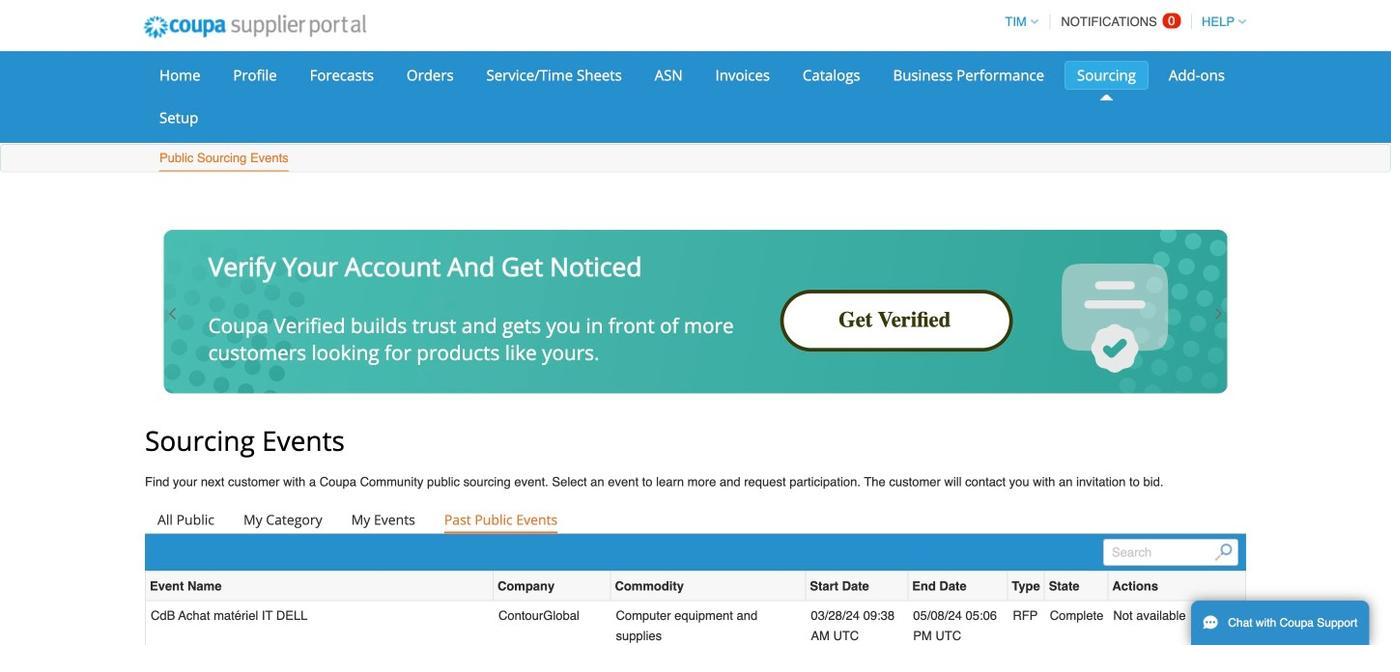 Task type: locate. For each thing, give the bounding box(es) containing it.
navigation
[[996, 3, 1246, 41]]

commodity element
[[611, 572, 806, 602]]

end date element
[[908, 572, 1008, 602]]

tab list
[[145, 506, 1246, 533]]

company element
[[494, 572, 611, 602]]

event name element
[[146, 572, 494, 602]]



Task type: vqa. For each thing, say whether or not it's contained in the screenshot.
End Date element
yes



Task type: describe. For each thing, give the bounding box(es) containing it.
coupa supplier portal image
[[130, 3, 379, 51]]

type element
[[1008, 572, 1045, 602]]

Search text field
[[1103, 539, 1238, 566]]

previous image
[[165, 306, 181, 322]]

search image
[[1215, 544, 1232, 561]]

actions element
[[1108, 572, 1245, 602]]

start date element
[[806, 572, 908, 602]]

state element
[[1045, 572, 1108, 602]]



